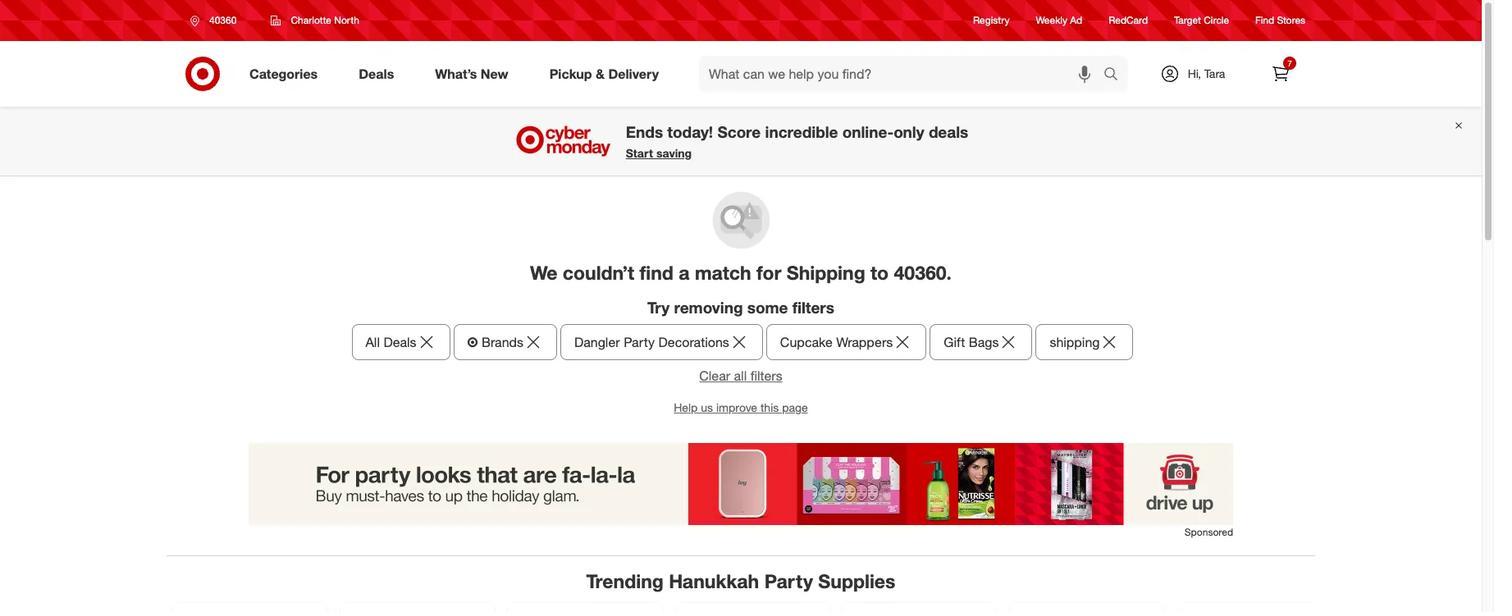 Task type: locate. For each thing, give the bounding box(es) containing it.
circle
[[1204, 14, 1229, 27]]

deals link
[[345, 56, 415, 92]]

help
[[674, 401, 698, 415]]

1 vertical spatial filters
[[751, 367, 783, 384]]

cupcake wrappers
[[780, 334, 893, 350]]

1 vertical spatial deals
[[384, 334, 417, 350]]

1 horizontal spatial filters
[[792, 298, 835, 317]]

0 vertical spatial deals
[[359, 65, 394, 82]]

party down the try
[[624, 334, 655, 350]]

find stores link
[[1256, 13, 1306, 28]]

0 horizontal spatial party
[[624, 334, 655, 350]]

0 horizontal spatial 40360
[[209, 14, 237, 26]]

help us improve this page button
[[674, 400, 808, 416]]

0 vertical spatial party
[[624, 334, 655, 350]]

0 vertical spatial filters
[[792, 298, 835, 317]]

us
[[701, 401, 713, 415]]

7
[[1288, 58, 1292, 68]]

ad
[[1070, 14, 1083, 27]]

find
[[640, 261, 674, 284]]

weekly
[[1036, 14, 1068, 27]]

1 horizontal spatial 40360
[[894, 261, 947, 284]]

ends
[[626, 123, 663, 142]]

1 horizontal spatial party
[[765, 570, 813, 593]]

filters
[[792, 298, 835, 317], [751, 367, 783, 384]]

party inside "button"
[[624, 334, 655, 350]]

0 vertical spatial 40360
[[209, 14, 237, 26]]

all deals button
[[352, 324, 450, 360]]

what's
[[435, 65, 477, 82]]

0 horizontal spatial filters
[[751, 367, 783, 384]]

dangler party decorations
[[575, 334, 729, 350]]

deals down north
[[359, 65, 394, 82]]

charlotte north button
[[260, 6, 370, 35]]

to
[[871, 261, 889, 284]]

What can we help you find? suggestions appear below search field
[[699, 56, 1108, 92]]

shipping
[[787, 261, 866, 284]]

wrappers
[[836, 334, 893, 350]]

filters right all
[[751, 367, 783, 384]]

saving
[[656, 146, 692, 160]]

cyber monday target deals image
[[513, 121, 613, 161]]

party
[[624, 334, 655, 350], [765, 570, 813, 593]]

deals right 'all'
[[384, 334, 417, 350]]

target
[[1174, 14, 1201, 27]]

7 link
[[1263, 56, 1299, 92]]

party left "supplies"
[[765, 570, 813, 593]]

some
[[747, 298, 788, 317]]

charlotte
[[291, 14, 332, 26]]

all
[[734, 367, 747, 384]]

filters up cupcake
[[792, 298, 835, 317]]

40360
[[209, 14, 237, 26], [894, 261, 947, 284]]

a
[[679, 261, 690, 284]]

all deals
[[366, 334, 417, 350]]

brands
[[482, 334, 524, 350]]

redcard
[[1109, 14, 1148, 27]]

decorations
[[659, 334, 729, 350]]

improve
[[716, 401, 758, 415]]

couldn't
[[563, 261, 635, 284]]

tara
[[1205, 66, 1226, 80]]

deals
[[359, 65, 394, 82], [384, 334, 417, 350]]

deals inside button
[[384, 334, 417, 350]]

redcard link
[[1109, 13, 1148, 28]]

supplies
[[818, 570, 896, 593]]

new
[[481, 65, 509, 82]]



Task type: vqa. For each thing, say whether or not it's contained in the screenshot.
the middle Ready
no



Task type: describe. For each thing, give the bounding box(es) containing it.
incredible
[[765, 123, 838, 142]]

pickup
[[550, 65, 592, 82]]

what's new
[[435, 65, 509, 82]]

¬ brands
[[467, 334, 524, 350]]

search
[[1096, 67, 1136, 83]]

clear
[[699, 367, 730, 384]]

dangler
[[575, 334, 620, 350]]

charlotte north
[[291, 14, 359, 26]]

today!
[[667, 123, 713, 142]]

deals
[[929, 123, 969, 142]]

cupcake wrappers button
[[766, 324, 927, 360]]

gift
[[944, 334, 965, 350]]

categories
[[249, 65, 318, 82]]

¬
[[467, 334, 478, 350]]

clear all filters
[[699, 367, 783, 384]]

help us improve this page
[[674, 401, 808, 415]]

hi,
[[1188, 66, 1201, 80]]

bags
[[969, 334, 999, 350]]

search button
[[1096, 56, 1136, 95]]

target circle link
[[1174, 13, 1229, 28]]

shipping button
[[1036, 324, 1134, 360]]

&
[[596, 65, 605, 82]]

try
[[648, 298, 670, 317]]

weekly ad
[[1036, 14, 1083, 27]]

categories link
[[236, 56, 338, 92]]

clear all filters button
[[699, 366, 783, 385]]

filters inside 'button'
[[751, 367, 783, 384]]

match
[[695, 261, 751, 284]]

dangler party decorations button
[[561, 324, 763, 360]]

try removing some filters
[[648, 298, 835, 317]]

sponsored
[[1185, 526, 1233, 538]]

trending hanukkah party supplies
[[586, 570, 896, 593]]

start
[[626, 146, 653, 160]]

hi, tara
[[1188, 66, 1226, 80]]

this
[[761, 401, 779, 415]]

find stores
[[1256, 14, 1306, 27]]

we couldn't find a match for shipping to 40360 .
[[530, 261, 952, 284]]

page
[[782, 401, 808, 415]]

score
[[718, 123, 761, 142]]

delivery
[[608, 65, 659, 82]]

ends today! score incredible online-only deals start saving
[[626, 123, 969, 160]]

stores
[[1277, 14, 1306, 27]]

hanukkah
[[669, 570, 759, 593]]

weekly ad link
[[1036, 13, 1083, 28]]

1 vertical spatial 40360
[[894, 261, 947, 284]]

for
[[757, 261, 782, 284]]

pickup & delivery
[[550, 65, 659, 82]]

target circle
[[1174, 14, 1229, 27]]

shipping
[[1050, 334, 1100, 350]]

advertisement region
[[249, 443, 1233, 525]]

.
[[947, 261, 952, 284]]

north
[[334, 14, 359, 26]]

all
[[366, 334, 380, 350]]

40360 button
[[180, 6, 254, 35]]

online-
[[843, 123, 894, 142]]

we
[[530, 261, 558, 284]]

gift bags button
[[930, 324, 1033, 360]]

1 vertical spatial party
[[765, 570, 813, 593]]

only
[[894, 123, 925, 142]]

40360 inside dropdown button
[[209, 14, 237, 26]]

registry
[[973, 14, 1010, 27]]

cupcake
[[780, 334, 833, 350]]

deals inside 'link'
[[359, 65, 394, 82]]

find
[[1256, 14, 1275, 27]]

pickup & delivery link
[[536, 56, 680, 92]]

removing
[[674, 298, 743, 317]]

trending
[[586, 570, 664, 593]]

what's new link
[[421, 56, 529, 92]]

gift bags
[[944, 334, 999, 350]]

registry link
[[973, 13, 1010, 28]]



